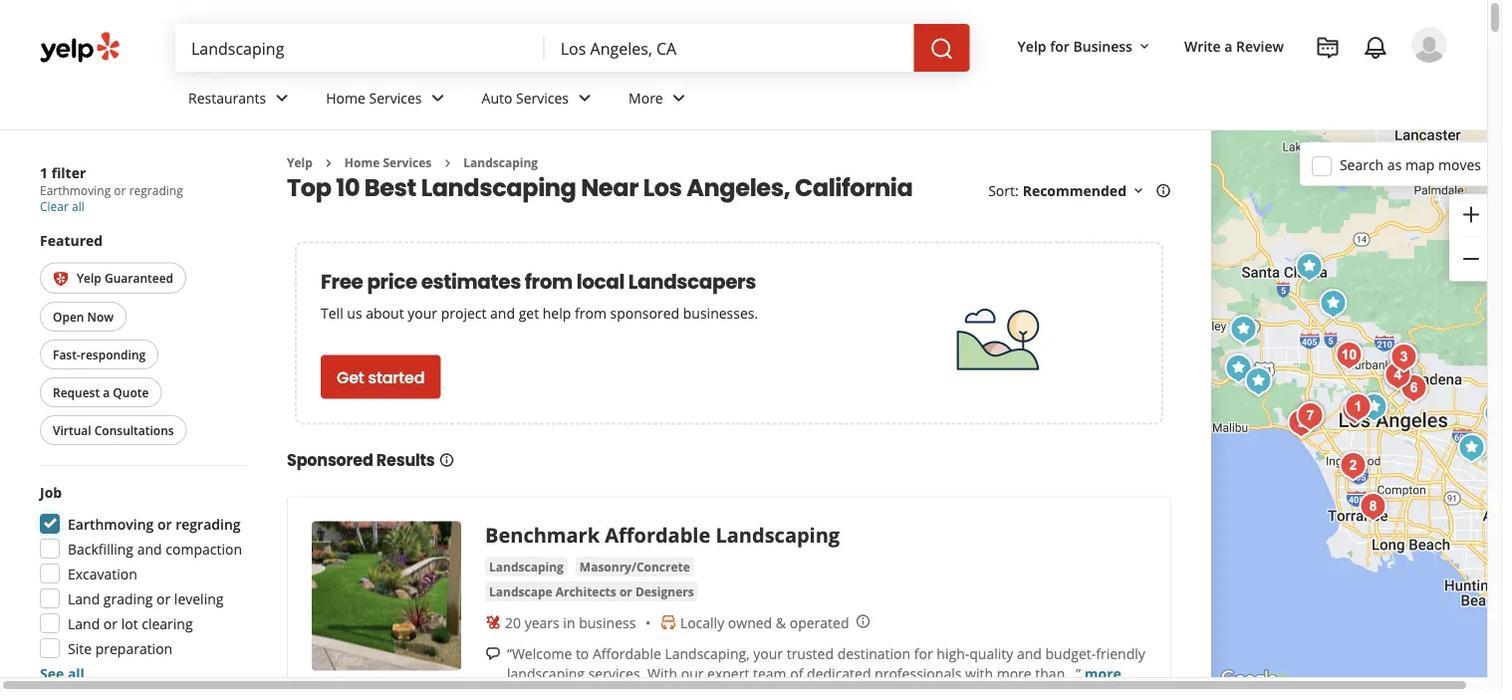 Task type: describe. For each thing, give the bounding box(es) containing it.
user actions element
[[1002, 25, 1476, 147]]

benchmark
[[485, 522, 600, 549]]

sponsored
[[287, 449, 373, 472]]

architects
[[556, 583, 617, 600]]

earthmoving inside 1 filter earthmoving or regrading clear all
[[40, 182, 111, 199]]

affordable inside "welcome to affordable landscaping, your trusted destination for high-quality and budget-friendly landscaping services. with our expert team of dedicated professionals with more than…"
[[593, 644, 661, 663]]

quote
[[113, 384, 149, 400]]

professionals
[[875, 664, 962, 683]]

recommended
[[1023, 181, 1127, 200]]

20
[[505, 613, 521, 632]]

landscape architects or designers link
[[485, 582, 698, 602]]

16 yelp guaranteed v2 image
[[53, 271, 69, 287]]

yelp for yelp for business
[[1018, 36, 1047, 55]]

review
[[1237, 36, 1284, 55]]

project
[[441, 304, 487, 323]]

search
[[1340, 155, 1384, 174]]

1 vertical spatial from
[[575, 304, 607, 323]]

landscaping
[[507, 664, 585, 683]]

with
[[966, 664, 993, 683]]

zoom in image
[[1460, 203, 1484, 227]]

flores artscape image
[[1379, 356, 1418, 396]]

all inside 1 filter earthmoving or regrading clear all
[[72, 198, 84, 215]]

or inside masonry/concrete landscape architects or designers
[[620, 583, 633, 600]]

recommended button
[[1023, 181, 1147, 200]]

clear all link
[[40, 198, 84, 215]]

businesses.
[[683, 304, 759, 323]]

sort:
[[989, 181, 1019, 200]]

16 speech v2 image
[[485, 646, 501, 662]]

regrading inside 1 filter earthmoving or regrading clear all
[[129, 182, 183, 199]]

regrading inside group
[[176, 515, 241, 534]]

1 filter earthmoving or regrading clear all
[[40, 163, 183, 215]]

free price estimates from local landscapers tell us about your project and get help from sponsored businesses.
[[321, 267, 759, 323]]

request a quote button
[[40, 378, 162, 407]]

consultations
[[94, 422, 174, 438]]

l a plants image
[[1339, 388, 1379, 427]]

16 chevron right v2 image
[[321, 155, 337, 171]]

&
[[776, 613, 786, 632]]

landscaping up & at the right bottom
[[716, 522, 840, 549]]

landscapers
[[629, 267, 756, 295]]

leveling
[[174, 589, 224, 608]]

notifications image
[[1364, 36, 1388, 60]]

grading
[[103, 589, 153, 608]]

or up the clearing
[[156, 589, 171, 608]]

business
[[579, 613, 636, 632]]

services for 24 chevron down v2 image
[[516, 88, 569, 107]]

0 vertical spatial benchmark affordable landscaping image
[[1219, 349, 1259, 389]]

restaurants
[[188, 88, 266, 107]]

for inside "welcome to affordable landscaping, your trusted destination for high-quality and budget-friendly landscaping services. with our expert team of dedicated professionals with more than…"
[[915, 644, 933, 663]]

fast-
[[53, 346, 80, 363]]

business
[[1074, 36, 1133, 55]]

more
[[629, 88, 663, 107]]

a for write
[[1225, 36, 1233, 55]]

to
[[576, 644, 589, 663]]

1 vertical spatial home services link
[[345, 154, 432, 171]]

fast-responding
[[53, 346, 146, 363]]

get
[[519, 304, 539, 323]]

0 horizontal spatial benchmark affordable landscaping image
[[312, 522, 461, 671]]

for inside button
[[1050, 36, 1070, 55]]

and inside free price estimates from local landscapers tell us about your project and get help from sponsored businesses.
[[490, 304, 515, 323]]

of
[[790, 664, 804, 683]]

services for home services's 24 chevron down v2 icon
[[369, 88, 422, 107]]

responding
[[80, 346, 146, 363]]

landscaping,
[[665, 644, 750, 663]]

0 vertical spatial from
[[525, 267, 573, 295]]

see all
[[40, 664, 85, 683]]

droughtscape image
[[1385, 338, 1424, 378]]

virtual
[[53, 422, 91, 438]]

open
[[53, 308, 84, 325]]

map
[[1406, 155, 1435, 174]]

yelp for yelp guaranteed
[[77, 270, 101, 286]]

moves
[[1439, 155, 1482, 174]]

clearing
[[142, 614, 193, 633]]

0 vertical spatial landscaping link
[[464, 154, 538, 171]]

landscaping inside landscaping button
[[489, 558, 564, 575]]

supergreen landscape image
[[1336, 391, 1376, 430]]

get
[[337, 366, 364, 389]]

1
[[40, 163, 48, 182]]

virtual consultations button
[[40, 415, 187, 445]]

16 chevron down v2 image
[[1131, 183, 1147, 199]]

droughtscape image
[[1385, 338, 1424, 378]]

0 vertical spatial affordable
[[605, 522, 711, 549]]

group containing job
[[34, 482, 247, 683]]

land or lot clearing
[[68, 614, 193, 633]]

distinctive landscaping services, inc. image
[[1224, 310, 1264, 350]]

earthmoving inside group
[[68, 515, 154, 534]]

services left 16 chevron right v2 image
[[383, 154, 432, 171]]

years
[[525, 613, 560, 632]]

greg r. image
[[1412, 27, 1448, 63]]

yelp for business
[[1018, 36, 1133, 55]]

virtual consultations
[[53, 422, 174, 438]]

masonry/concrete button
[[576, 557, 694, 577]]

clear
[[40, 198, 69, 215]]

landscape architects or designers button
[[485, 582, 698, 602]]

team
[[753, 664, 787, 683]]

or left the lot
[[103, 614, 118, 633]]

write
[[1185, 36, 1221, 55]]

a for request
[[103, 384, 110, 400]]

rangel landscapes image
[[1282, 404, 1322, 443]]

started
[[368, 366, 425, 389]]

expert
[[708, 664, 750, 683]]

and inside "welcome to affordable landscaping, your trusted destination for high-quality and budget-friendly landscaping services. with our expert team of dedicated professionals with more than…"
[[1017, 644, 1042, 663]]

auto
[[482, 88, 513, 107]]

preparation
[[95, 639, 173, 658]]

budget-
[[1046, 644, 1096, 663]]

your inside "welcome to affordable landscaping, your trusted destination for high-quality and budget-friendly landscaping services. with our expert team of dedicated professionals with more than…"
[[754, 644, 783, 663]]

near
[[581, 171, 639, 204]]

auto services link
[[466, 72, 613, 130]]

land for land or lot clearing
[[68, 614, 100, 633]]

16 chevron right v2 image
[[440, 155, 456, 171]]

yelp guaranteed button
[[40, 263, 186, 294]]

search image
[[930, 37, 954, 61]]

site preparation
[[68, 639, 173, 658]]

masonry/concrete landscape architects or designers
[[489, 558, 694, 600]]

masonry/concrete link
[[576, 557, 694, 577]]

owned
[[728, 613, 772, 632]]

featured group
[[36, 231, 247, 449]]

landscape
[[489, 583, 553, 600]]

landscaping down auto
[[421, 171, 576, 204]]

home services inside 'business categories' element
[[326, 88, 422, 107]]

flores artscape image
[[1379, 356, 1418, 396]]

destination
[[838, 644, 911, 663]]

landscaping button
[[485, 557, 568, 577]]

with
[[648, 664, 678, 683]]

earthmoving or regrading
[[68, 515, 241, 534]]

20 years in business
[[505, 613, 636, 632]]

your inside free price estimates from local landscapers tell us about your project and get help from sponsored businesses.
[[408, 304, 437, 323]]

us
[[347, 304, 362, 323]]

16 chevron down v2 image
[[1137, 39, 1153, 55]]

land for land grading or leveling
[[68, 589, 100, 608]]

2 more from the left
[[1085, 664, 1122, 683]]

write a review link
[[1177, 28, 1292, 64]]



Task type: locate. For each thing, give the bounding box(es) containing it.
free price estimates from local landscapers image
[[948, 290, 1048, 390]]

1 horizontal spatial none field
[[561, 37, 898, 59]]

1 none field from the left
[[191, 37, 529, 59]]

"welcome to affordable landscaping, your trusted destination for high-quality and budget-friendly landscaping services. with our expert team of dedicated professionals with more than…"
[[507, 644, 1146, 683]]

24 chevron down v2 image right the restaurants
[[270, 86, 294, 110]]

or inside 1 filter earthmoving or regrading clear all
[[114, 182, 126, 199]]

2 vertical spatial yelp
[[77, 270, 101, 286]]

1 vertical spatial benchmark affordable landscaping image
[[312, 522, 461, 671]]

job
[[40, 483, 62, 502]]

0 horizontal spatial and
[[137, 539, 162, 558]]

0 horizontal spatial for
[[915, 644, 933, 663]]

services down find text box
[[369, 88, 422, 107]]

1 more from the left
[[997, 664, 1032, 683]]

1 vertical spatial your
[[754, 644, 783, 663]]

from down local
[[575, 304, 607, 323]]

1 horizontal spatial benchmark affordable landscaping image
[[1219, 349, 1259, 389]]

1 vertical spatial and
[[137, 539, 162, 558]]

0 horizontal spatial 24 chevron down v2 image
[[270, 86, 294, 110]]

24 chevron down v2 image left auto
[[426, 86, 450, 110]]

get started button
[[321, 355, 441, 399]]

0 horizontal spatial none field
[[191, 37, 529, 59]]

1 vertical spatial regrading
[[176, 515, 241, 534]]

0 horizontal spatial more
[[997, 664, 1032, 683]]

dedicated
[[807, 664, 871, 683]]

business categories element
[[172, 72, 1448, 130]]

1 vertical spatial home services
[[345, 154, 432, 171]]

24 chevron down v2 image
[[573, 86, 597, 110]]

0 vertical spatial your
[[408, 304, 437, 323]]

all right clear
[[72, 198, 84, 215]]

see all button
[[40, 664, 85, 683]]

3 24 chevron down v2 image from the left
[[667, 86, 691, 110]]

your right about
[[408, 304, 437, 323]]

request a quote
[[53, 384, 149, 400]]

None search field
[[175, 24, 974, 72]]

masonry/concrete
[[580, 558, 690, 575]]

0 vertical spatial home services link
[[310, 72, 466, 130]]

trusted
[[787, 644, 834, 663]]

landscaping right 16 chevron right v2 image
[[464, 154, 538, 171]]

restaurants link
[[172, 72, 310, 130]]

2 horizontal spatial 24 chevron down v2 image
[[667, 86, 691, 110]]

24 chevron down v2 image right more
[[667, 86, 691, 110]]

pristine gardenscape image
[[1239, 362, 1279, 402]]

landscaping up landscape
[[489, 558, 564, 575]]

for up professionals
[[915, 644, 933, 663]]

0 horizontal spatial your
[[408, 304, 437, 323]]

for left business
[[1050, 36, 1070, 55]]

0 horizontal spatial from
[[525, 267, 573, 295]]

0 vertical spatial group
[[1450, 194, 1494, 282]]

backfilling
[[68, 539, 134, 558]]

landscaping link
[[464, 154, 538, 171], [485, 557, 568, 577]]

and inside group
[[137, 539, 162, 558]]

all inside group
[[68, 664, 85, 683]]

1 vertical spatial affordable
[[593, 644, 661, 663]]

more
[[997, 664, 1032, 683], [1085, 664, 1122, 683]]

home right 16 chevron right v2 icon
[[345, 154, 380, 171]]

all right see
[[68, 664, 85, 683]]

yelp left business
[[1018, 36, 1047, 55]]

"welcome
[[507, 644, 572, 663]]

local
[[577, 267, 625, 295]]

0 vertical spatial a
[[1225, 36, 1233, 55]]

16 years in business v2 image
[[485, 615, 501, 631]]

1 vertical spatial home
[[345, 154, 380, 171]]

24 chevron down v2 image for restaurants
[[270, 86, 294, 110]]

1 vertical spatial landscaping link
[[485, 557, 568, 577]]

top 10 best landscaping near los angeles, california
[[287, 171, 913, 204]]

angeles,
[[687, 171, 790, 204]]

from
[[525, 267, 573, 295], [575, 304, 607, 323]]

1 vertical spatial earthmoving
[[68, 515, 154, 534]]

filter
[[51, 163, 86, 182]]

land grading or leveling
[[68, 589, 224, 608]]

or up the backfilling and compaction
[[157, 515, 172, 534]]

locally
[[680, 613, 725, 632]]

a inside request a quote "button"
[[103, 384, 110, 400]]

0 vertical spatial yelp
[[1018, 36, 1047, 55]]

a inside write a review link
[[1225, 36, 1233, 55]]

site
[[68, 639, 92, 658]]

jjl landscaping image
[[1478, 395, 1503, 434]]

and left the get
[[490, 304, 515, 323]]

24 chevron down v2 image
[[270, 86, 294, 110], [426, 86, 450, 110], [667, 86, 691, 110]]

artscape gardens image
[[1395, 369, 1434, 409]]

16 info v2 image
[[1156, 183, 1172, 199]]

home services link right 16 chevron right v2 icon
[[345, 154, 432, 171]]

your
[[408, 304, 437, 323], [754, 644, 783, 663]]

a left quote
[[103, 384, 110, 400]]

excavation
[[68, 564, 137, 583]]

and up than…" in the bottom of the page
[[1017, 644, 1042, 663]]

friendly
[[1096, 644, 1146, 663]]

landscaping
[[464, 154, 538, 171], [421, 171, 576, 204], [716, 522, 840, 549], [489, 558, 564, 575]]

new vision landscaping design & build image
[[1355, 388, 1395, 427]]

1 horizontal spatial and
[[490, 304, 515, 323]]

1 horizontal spatial from
[[575, 304, 607, 323]]

1 horizontal spatial 24 chevron down v2 image
[[426, 86, 450, 110]]

price
[[367, 267, 417, 295]]

yelp for yelp link on the left of the page
[[287, 154, 313, 171]]

in
[[563, 613, 575, 632]]

1 horizontal spatial more
[[1085, 664, 1122, 683]]

or
[[114, 182, 126, 199], [157, 515, 172, 534], [620, 583, 633, 600], [156, 589, 171, 608], [103, 614, 118, 633]]

none field find
[[191, 37, 529, 59]]

16 locally owned v2 image
[[661, 615, 676, 631]]

10
[[336, 171, 360, 204]]

0 vertical spatial land
[[68, 589, 100, 608]]

yelp inside featured 'group'
[[77, 270, 101, 286]]

2 land from the top
[[68, 614, 100, 633]]

operated
[[790, 613, 849, 632]]

from up help
[[525, 267, 573, 295]]

jjn landscape image
[[1452, 428, 1492, 468]]

projects image
[[1316, 36, 1340, 60]]

your up "team"
[[754, 644, 783, 663]]

finley's tree & landcare image
[[1354, 487, 1394, 527]]

1 vertical spatial land
[[68, 614, 100, 633]]

24 chevron down v2 image for more
[[667, 86, 691, 110]]

2 vertical spatial and
[[1017, 644, 1042, 663]]

affordable
[[605, 522, 711, 549], [593, 644, 661, 663]]

featured
[[40, 231, 103, 250]]

group
[[1450, 194, 1494, 282], [34, 482, 247, 683]]

home services link
[[310, 72, 466, 130], [345, 154, 432, 171]]

get started
[[337, 366, 425, 389]]

google image
[[1217, 667, 1282, 693]]

sm brothers landscape image
[[1291, 397, 1331, 436]]

Find text field
[[191, 37, 529, 59]]

everest tree service image
[[1484, 391, 1503, 430]]

24 chevron down v2 image for home services
[[426, 86, 450, 110]]

compaction
[[166, 539, 242, 558]]

more inside "welcome to affordable landscaping, your trusted destination for high-quality and budget-friendly landscaping services. with our expert team of dedicated professionals with more than…"
[[997, 664, 1032, 683]]

1 horizontal spatial for
[[1050, 36, 1070, 55]]

as
[[1388, 155, 1402, 174]]

home services down find text box
[[326, 88, 422, 107]]

lot
[[121, 614, 138, 633]]

0 vertical spatial for
[[1050, 36, 1070, 55]]

1 vertical spatial all
[[68, 664, 85, 683]]

more down quality
[[997, 664, 1032, 683]]

land down 'excavation'
[[68, 589, 100, 608]]

affordable up masonry/concrete
[[605, 522, 711, 549]]

0 vertical spatial all
[[72, 198, 84, 215]]

1 24 chevron down v2 image from the left
[[270, 86, 294, 110]]

2 24 chevron down v2 image from the left
[[426, 86, 450, 110]]

info icon image
[[855, 614, 871, 630], [855, 614, 871, 630]]

0 horizontal spatial yelp
[[77, 270, 101, 286]]

services left 24 chevron down v2 image
[[516, 88, 569, 107]]

open now button
[[40, 302, 127, 332]]

regrading up compaction
[[176, 515, 241, 534]]

1 vertical spatial a
[[103, 384, 110, 400]]

auto services
[[482, 88, 569, 107]]

1 land from the top
[[68, 589, 100, 608]]

2 horizontal spatial and
[[1017, 644, 1042, 663]]

land
[[68, 589, 100, 608], [68, 614, 100, 633]]

or right clear all link on the left top of page
[[114, 182, 126, 199]]

0 vertical spatial home
[[326, 88, 366, 107]]

martz landscape image
[[1290, 247, 1330, 287]]

services.
[[589, 664, 644, 683]]

1 vertical spatial for
[[915, 644, 933, 663]]

benchmark affordable landscaping image
[[1219, 349, 1259, 389], [312, 522, 461, 671]]

celtic nature landscape design image
[[1330, 336, 1370, 376]]

1 horizontal spatial your
[[754, 644, 783, 663]]

Near text field
[[561, 37, 898, 59]]

help
[[543, 304, 571, 323]]

or down masonry/concrete button
[[620, 583, 633, 600]]

0 vertical spatial home services
[[326, 88, 422, 107]]

free
[[321, 267, 363, 295]]

results
[[376, 449, 435, 472]]

best
[[365, 171, 416, 204]]

16 info v2 image
[[439, 452, 455, 468]]

top
[[287, 171, 331, 204]]

yelp inside user actions element
[[1018, 36, 1047, 55]]

open now
[[53, 308, 114, 325]]

2 horizontal spatial yelp
[[1018, 36, 1047, 55]]

24 chevron down v2 image inside more link
[[667, 86, 691, 110]]

0 vertical spatial and
[[490, 304, 515, 323]]

fast-responding button
[[40, 340, 159, 370]]

1 vertical spatial group
[[34, 482, 247, 683]]

landscaping link up landscape
[[485, 557, 568, 577]]

yelp link
[[287, 154, 313, 171]]

tell
[[321, 304, 343, 323]]

0 horizontal spatial a
[[103, 384, 110, 400]]

more link
[[1085, 664, 1122, 683]]

and down the earthmoving or regrading
[[137, 539, 162, 558]]

system pavers image
[[1482, 378, 1503, 418]]

earthmoving down the filter
[[40, 182, 111, 199]]

estimates
[[421, 267, 521, 295]]

None field
[[191, 37, 529, 59], [561, 37, 898, 59]]

yelp right 16 yelp guaranteed v2 image
[[77, 270, 101, 286]]

none field near
[[561, 37, 898, 59]]

affordable up "services."
[[593, 644, 661, 663]]

home services right 16 chevron right v2 icon
[[345, 154, 432, 171]]

picture build image
[[1314, 284, 1354, 324]]

1 vertical spatial yelp
[[287, 154, 313, 171]]

earthmoving up backfilling
[[68, 515, 154, 534]]

search as map moves
[[1340, 155, 1482, 174]]

write a review
[[1185, 36, 1284, 55]]

regrading up guaranteed
[[129, 182, 183, 199]]

yelp left 16 chevron right v2 icon
[[287, 154, 313, 171]]

more link
[[613, 72, 707, 130]]

home inside 'business categories' element
[[326, 88, 366, 107]]

request
[[53, 384, 100, 400]]

a
[[1225, 36, 1233, 55], [103, 384, 110, 400]]

more down the friendly
[[1085, 664, 1122, 683]]

1 horizontal spatial a
[[1225, 36, 1233, 55]]

amado landscaping image
[[1334, 446, 1374, 486]]

map region
[[1181, 55, 1503, 693]]

a right write
[[1225, 36, 1233, 55]]

zoom out image
[[1460, 247, 1484, 271]]

benchmark affordable landscaping link
[[485, 522, 840, 549]]

sponsored results
[[287, 449, 435, 472]]

home services link down find field
[[310, 72, 466, 130]]

1 horizontal spatial yelp
[[287, 154, 313, 171]]

0 vertical spatial regrading
[[129, 182, 183, 199]]

california
[[795, 171, 913, 204]]

land up site
[[68, 614, 100, 633]]

24 chevron down v2 image inside restaurants link
[[270, 86, 294, 110]]

now
[[87, 308, 114, 325]]

and
[[490, 304, 515, 323], [137, 539, 162, 558], [1017, 644, 1042, 663]]

0 vertical spatial earthmoving
[[40, 182, 111, 199]]

home down find field
[[326, 88, 366, 107]]

than…"
[[1036, 664, 1081, 683]]

sm brothers landscape image
[[1291, 397, 1331, 436]]

landscaping link right 16 chevron right v2 image
[[464, 154, 538, 171]]

2 none field from the left
[[561, 37, 898, 59]]

about
[[366, 304, 404, 323]]

for
[[1050, 36, 1070, 55], [915, 644, 933, 663]]

0 horizontal spatial group
[[34, 482, 247, 683]]

1 horizontal spatial group
[[1450, 194, 1494, 282]]



Task type: vqa. For each thing, say whether or not it's contained in the screenshot.
Ballast Point Long Beach reviews
no



